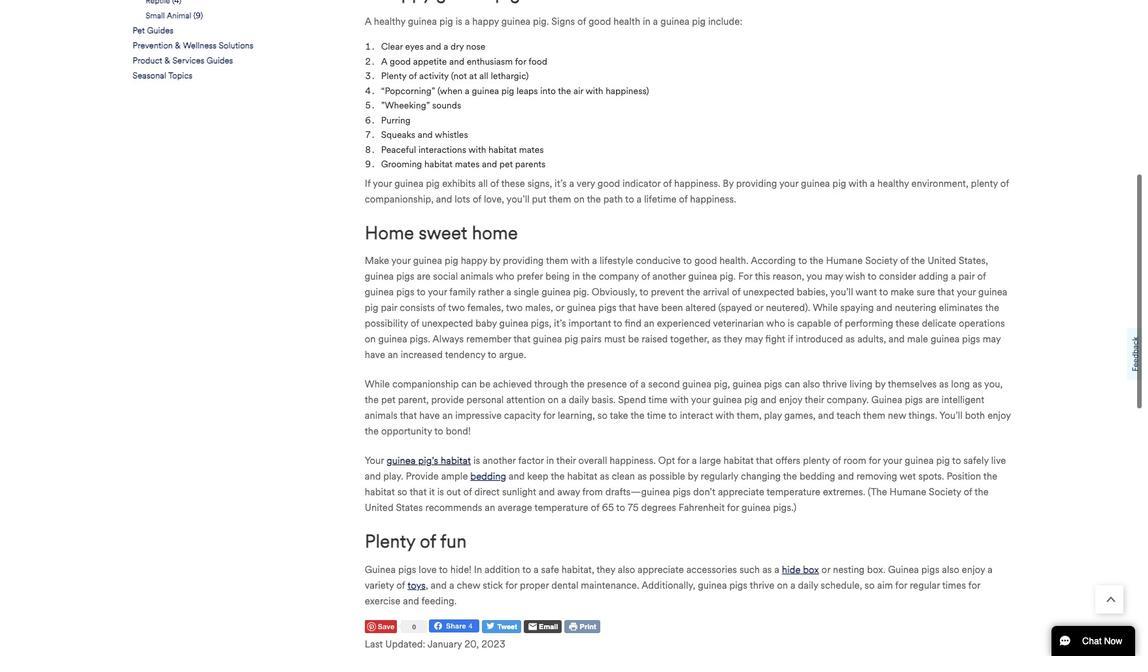 Task type: describe. For each thing, give the bounding box(es) containing it.
an left increased
[[388, 350, 398, 361]]

of inside or nesting box. guinea pigs also enjoy a variety of
[[397, 580, 405, 592]]

bond!
[[446, 426, 471, 438]]

that up find
[[619, 302, 636, 314]]

food
[[529, 56, 548, 67]]

1 two from the left
[[448, 302, 465, 314]]

small
[[146, 11, 165, 20]]

sunlight
[[502, 487, 537, 499]]

make your guinea pig happy by providing them with a lifestyle conducive to good health. according to the humane society of the united states, guinea pigs are social animals who prefer being in the company of another guinea pig. for this reason, you may wish to consider adding a pair of guinea pigs to your family rather a single guinea pig. obviously, to prevent the arrival of unexpected babies, you'll want to make sure that your guinea pig pair consists of two females, two males, or guinea pigs that have been altered (spayed or neutered). while spaying and neutering eliminates the possibility of unexpected baby guinea pigs, it's important to find an experienced veterinarian who is capable of performing these delicate operations on guinea pigs. always remember that guinea pig pairs must be raised together, as they may fight if introduced as adults, and male guinea pigs may have an increased tendency to argue.
[[365, 255, 1008, 361]]

new
[[888, 410, 907, 422]]

product
[[133, 56, 162, 66]]

to left the prevent
[[640, 287, 649, 299]]

1 horizontal spatial who
[[767, 318, 786, 330]]

1 bedding from the left
[[471, 471, 506, 483]]

play.
[[384, 471, 404, 483]]

animals inside while companionship can be achieved through the presence of a second guinea pig, guinea pigs can also thrive living by themselves as long as you, the pet parent, provide personal attention on a daily basis. spend time with your guinea pig and enjoy their company. guinea pigs are intelligent animals that have an impressive capacity for learning, so take the time to interact with them, play games, and teach them new things. you'll both enjoy the opportunity to bond!
[[365, 410, 398, 422]]

pigs inside and keep the habitat as clean as possible by regularly changing the bedding and removing wet spots. position the habitat so that it is out of direct sunlight and away from drafts—guinea pigs don't appreciate temperature extremes. (the humane society of the united states recommends an average temperature of 65 to 75 degrees fahrenheit for guinea pigs.)
[[673, 487, 691, 499]]

offers
[[776, 456, 801, 467]]

0 horizontal spatial may
[[745, 334, 763, 346]]

of up love,
[[491, 178, 499, 189]]

seasonal topics link
[[133, 70, 193, 82]]

is up dry
[[456, 16, 463, 27]]

enthusiasm
[[467, 56, 513, 67]]

the up altered
[[687, 287, 701, 299]]

and up play
[[761, 395, 777, 407]]

seasonal
[[133, 71, 166, 81]]

and left the male
[[889, 334, 905, 346]]

2 two from the left
[[506, 302, 523, 314]]

as left adults,
[[846, 334, 855, 346]]

so inside and keep the habitat as clean as possible by regularly changing the bedding and removing wet spots. position the habitat so that it is out of direct sunlight and away from drafts—guinea pigs don't appreciate temperature extremes. (the humane society of the united states recommends an average temperature of 65 to 75 degrees fahrenheit for guinea pigs.)
[[398, 487, 408, 499]]

on inside , and a chew stick for proper dental maintenance. additionally, guinea pigs thrive on a daily schedule, so aim for regular times for exercise and feeding.
[[777, 580, 788, 592]]

as left you,
[[973, 379, 983, 391]]

love
[[419, 565, 437, 577]]

sounds
[[432, 100, 461, 111]]

are inside make your guinea pig happy by providing them with a lifestyle conducive to good health. according to the humane society of the united states, guinea pigs are social animals who prefer being in the company of another guinea pig. for this reason, you may wish to consider adding a pair of guinea pigs to your family rather a single guinea pig. obviously, to prevent the arrival of unexpected babies, you'll want to make sure that your guinea pig pair consists of two females, two males, or guinea pigs that have been altered (spayed or neutered). while spaying and neutering eliminates the possibility of unexpected baby guinea pigs, it's important to find an experienced veterinarian who is capable of performing these delicate operations on guinea pigs. always remember that guinea pig pairs must be raised together, as they may fight if introduced as adults, and male guinea pigs may have an increased tendency to argue.
[[417, 271, 431, 283]]

to inside and keep the habitat as clean as possible by regularly changing the bedding and removing wet spots. position the habitat so that it is out of direct sunlight and away from drafts—guinea pigs don't appreciate temperature extremes. (the humane society of the united states recommends an average temperature of 65 to 75 degrees fahrenheit for guinea pigs.)
[[617, 503, 625, 514]]

by
[[723, 178, 734, 189]]

guinea inside 'clear eyes and a dry nose a good appetite and enthusiasm for food plenty of activity (not at all lethargic) "popcorning" (when a guinea pig leaps into the air with happiness) "wheeking" sounds purring squeaks and whistles peaceful interactions with habitat mates grooming habitat mates and pet parents'
[[472, 85, 499, 97]]

2 can from the left
[[785, 379, 801, 391]]

and left teach
[[819, 410, 835, 422]]

animal
[[167, 11, 191, 20]]

solutions
[[219, 41, 254, 51]]

another inside make your guinea pig happy by providing them with a lifestyle conducive to good health. according to the humane society of the united states, guinea pigs are social animals who prefer being in the company of another guinea pig. for this reason, you may wish to consider adding a pair of guinea pigs to your family rather a single guinea pig. obviously, to prevent the arrival of unexpected babies, you'll want to make sure that your guinea pig pair consists of two females, two males, or guinea pigs that have been altered (spayed or neutered). while spaying and neutering eliminates the possibility of unexpected baby guinea pigs, it's important to find an experienced veterinarian who is capable of performing these delicate operations on guinea pigs. always remember that guinea pig pairs must be raised together, as they may fight if introduced as adults, and male guinea pigs may have an increased tendency to argue.
[[653, 271, 686, 283]]

overall
[[579, 456, 608, 467]]

the down "live"
[[984, 471, 998, 483]]

is another factor in their overall happiness. opt for a large habitat that offers plenty of room for your guinea pig to safely live and play. provide ample
[[365, 456, 1007, 483]]

the up operations
[[986, 302, 1000, 314]]

bedding inside and keep the habitat as clean as possible by regularly changing the bedding and removing wet spots. position the habitat so that it is out of direct sunlight and away from drafts—guinea pigs don't appreciate temperature extremes. (the humane society of the united states recommends an average temperature of 65 to 75 degrees fahrenheit for guinea pigs.)
[[800, 471, 836, 483]]

good left 'health'
[[589, 16, 611, 27]]

an inside while companionship can be achieved through the presence of a second guinea pig, guinea pigs can also thrive living by themselves as long as you, the pet parent, provide personal attention on a daily basis. spend time with your guinea pig and enjoy their company. guinea pigs are intelligent animals that have an impressive capacity for learning, so take the time to interact with them, play games, and teach them new things. you'll both enjoy the opportunity to bond!
[[443, 410, 453, 422]]

for right times
[[969, 580, 981, 592]]

as right together,
[[712, 334, 722, 346]]

love,
[[484, 193, 505, 205]]

0 horizontal spatial unexpected
[[422, 318, 473, 330]]

all inside if your guinea pig exhibits all of these signs, it's a very good indicator of happiness. by providing your guinea pig with a healthy environment, plenty of companionship, and lots of love, you'll put them on the path to a lifetime of happiness.
[[478, 178, 488, 189]]

1 horizontal spatial pair
[[959, 271, 975, 283]]

and up love,
[[482, 159, 497, 170]]

1 horizontal spatial &
[[175, 41, 181, 51]]

save
[[378, 623, 395, 631]]

email
[[537, 624, 558, 632]]

the down position
[[975, 487, 989, 499]]

your inside while companionship can be achieved through the presence of a second guinea pig, guinea pigs can also thrive living by themselves as long as you, the pet parent, provide personal attention on a daily basis. spend time with your guinea pig and enjoy their company. guinea pigs are intelligent animals that have an impressive capacity for learning, so take the time to interact with them, play games, and teach them new things. you'll both enjoy the opportunity to bond!
[[691, 395, 711, 407]]

interact
[[680, 410, 714, 422]]

0 horizontal spatial pig.
[[533, 16, 549, 27]]

daily inside while companionship can be achieved through the presence of a second guinea pig, guinea pigs can also thrive living by themselves as long as you, the pet parent, provide personal attention on a daily basis. spend time with your guinea pig and enjoy their company. guinea pigs are intelligent animals that have an impressive capacity for learning, so take the time to interact with them, play games, and teach them new things. you'll both enjoy the opportunity to bond!
[[569, 395, 589, 407]]

these inside if your guinea pig exhibits all of these signs, it's a very good indicator of happiness. by providing your guinea pig with a healthy environment, plenty of companionship, and lots of love, you'll put them on the path to a lifetime of happiness.
[[502, 178, 525, 189]]

the left parent,
[[365, 395, 379, 407]]

spaying
[[841, 302, 874, 314]]

states,
[[959, 255, 989, 267]]

providing inside make your guinea pig happy by providing them with a lifestyle conducive to good health. according to the humane society of the united states, guinea pigs are social animals who prefer being in the company of another guinea pig. for this reason, you may wish to consider adding a pair of guinea pigs to your family rather a single guinea pig. obviously, to prevent the arrival of unexpected babies, you'll want to make sure that your guinea pig pair consists of two females, two males, or guinea pigs that have been altered (spayed or neutered). while spaying and neutering eliminates the possibility of unexpected baby guinea pigs, it's important to find an experienced veterinarian who is capable of performing these delicate operations on guinea pigs. always remember that guinea pig pairs must be raised together, as they may fight if introduced as adults, and male guinea pigs may have an increased tendency to argue.
[[503, 255, 544, 267]]

bedding link
[[471, 469, 506, 485]]

daily inside , and a chew stick for proper dental maintenance. additionally, guinea pigs thrive on a daily schedule, so aim for regular times for exercise and feeding.
[[798, 580, 819, 592]]

of down consists
[[411, 318, 419, 330]]

0 vertical spatial happiness.
[[675, 178, 721, 189]]

all inside 'clear eyes and a dry nose a good appetite and enthusiasm for food plenty of activity (not at all lethargic) "popcorning" (when a guinea pig leaps into the air with happiness) "wheeking" sounds purring squeaks and whistles peaceful interactions with habitat mates grooming habitat mates and pet parents'
[[480, 71, 489, 82]]

the right through on the bottom left
[[571, 379, 585, 391]]

thrive inside while companionship can be achieved through the presence of a second guinea pig, guinea pigs can also thrive living by themselves as long as you, the pet parent, provide personal attention on a daily basis. spend time with your guinea pig and enjoy their company. guinea pigs are intelligent animals that have an impressive capacity for learning, so take the time to interact with them, play games, and teach them new things. you'll both enjoy the opportunity to bond!
[[823, 379, 848, 391]]

guinea up variety
[[365, 565, 396, 577]]

room
[[844, 456, 867, 467]]

spots.
[[919, 471, 945, 483]]

pet inside while companionship can be achieved through the presence of a second guinea pig, guinea pigs can also thrive living by themselves as long as you, the pet parent, provide personal attention on a daily basis. spend time with your guinea pig and enjoy their company. guinea pigs are intelligent animals that have an impressive capacity for learning, so take the time to interact with them, play games, and teach them new things. you'll both enjoy the opportunity to bond!
[[381, 395, 396, 407]]

1 vertical spatial plenty
[[365, 531, 415, 554]]

while inside make your guinea pig happy by providing them with a lifestyle conducive to good health. according to the humane society of the united states, guinea pigs are social animals who prefer being in the company of another guinea pig. for this reason, you may wish to consider adding a pair of guinea pigs to your family rather a single guinea pig. obviously, to prevent the arrival of unexpected babies, you'll want to make sure that your guinea pig pair consists of two females, two males, or guinea pigs that have been altered (spayed or neutered). while spaying and neutering eliminates the possibility of unexpected baby guinea pigs, it's important to find an experienced veterinarian who is capable of performing these delicate operations on guinea pigs. always remember that guinea pig pairs must be raised together, as they may fight if introduced as adults, and male guinea pigs may have an increased tendency to argue.
[[813, 302, 838, 314]]

the down offers
[[784, 471, 798, 483]]

20,
[[465, 639, 479, 651]]

1 vertical spatial appreciate
[[638, 565, 684, 577]]

you'll inside make your guinea pig happy by providing them with a lifestyle conducive to good health. according to the humane society of the united states, guinea pigs are social animals who prefer being in the company of another guinea pig. for this reason, you may wish to consider adding a pair of guinea pigs to your family rather a single guinea pig. obviously, to prevent the arrival of unexpected babies, you'll want to make sure that your guinea pig pair consists of two females, two males, or guinea pigs that have been altered (spayed or neutered). while spaying and neutering eliminates the possibility of unexpected baby guinea pigs, it's important to find an experienced veterinarian who is capable of performing these delicate operations on guinea pigs. always remember that guinea pig pairs must be raised together, as they may fight if introduced as adults, and male guinea pigs may have an increased tendency to argue.
[[831, 287, 854, 299]]

nesting
[[833, 565, 865, 577]]

in inside make your guinea pig happy by providing them with a lifestyle conducive to good health. according to the humane society of the united states, guinea pigs are social animals who prefer being in the company of another guinea pig. for this reason, you may wish to consider adding a pair of guinea pigs to your family rather a single guinea pig. obviously, to prevent the arrival of unexpected babies, you'll want to make sure that your guinea pig pair consists of two females, two males, or guinea pigs that have been altered (spayed or neutered). while spaying and neutering eliminates the possibility of unexpected baby guinea pigs, it's important to find an experienced veterinarian who is capable of performing these delicate operations on guinea pigs. always remember that guinea pig pairs must be raised together, as they may fight if introduced as adults, and male guinea pigs may have an increased tendency to argue.
[[573, 271, 580, 283]]

hide box link
[[782, 563, 820, 578]]

society inside and keep the habitat as clean as possible by regularly changing the bedding and removing wet spots. position the habitat so that it is out of direct sunlight and away from drafts—guinea pigs don't appreciate temperature extremes. (the humane society of the united states recommends an average temperature of 65 to 75 degrees fahrenheit for guinea pigs.)
[[929, 487, 962, 499]]

and up extremes.
[[838, 471, 854, 483]]

0 vertical spatial time
[[649, 395, 668, 407]]

pet
[[133, 26, 145, 36]]

75
[[628, 503, 639, 514]]

live
[[992, 456, 1007, 467]]

the left company
[[583, 271, 597, 283]]

guinea inside is another factor in their overall happiness. opt for a large habitat that offers plenty of room for your guinea pig to safely live and play. provide ample
[[905, 456, 934, 467]]

raised
[[642, 334, 668, 346]]

0 horizontal spatial also
[[618, 565, 635, 577]]

your right by
[[780, 178, 799, 189]]

games,
[[785, 410, 816, 422]]

arrival
[[703, 287, 730, 299]]

2 horizontal spatial have
[[639, 302, 659, 314]]

states
[[396, 503, 423, 514]]

1 horizontal spatial may
[[825, 271, 844, 283]]

drafts—guinea
[[606, 487, 671, 499]]

habitat up ample
[[441, 456, 471, 467]]

of down position
[[964, 487, 973, 499]]

the up 'away'
[[551, 471, 565, 483]]

for right opt
[[678, 456, 690, 467]]

the up your
[[365, 426, 379, 438]]

print
[[578, 624, 596, 632]]

for down addition
[[506, 580, 518, 592]]

of inside while companionship can be achieved through the presence of a second guinea pig, guinea pigs can also thrive living by themselves as long as you, the pet parent, provide personal attention on a daily basis. spend time with your guinea pig and enjoy their company. guinea pigs are intelligent animals that have an impressive capacity for learning, so take the time to interact with them, play games, and teach them new things. you'll both enjoy the opportunity to bond!
[[630, 379, 639, 391]]

fun
[[441, 531, 467, 554]]

safely
[[964, 456, 989, 467]]

things.
[[909, 410, 938, 422]]

to up consists
[[417, 287, 426, 299]]

them inside make your guinea pig happy by providing them with a lifestyle conducive to good health. according to the humane society of the united states, guinea pigs are social animals who prefer being in the company of another guinea pig. for this reason, you may wish to consider adding a pair of guinea pigs to your family rather a single guinea pig. obviously, to prevent the arrival of unexpected babies, you'll want to make sure that your guinea pig pair consists of two females, two males, or guinea pigs that have been altered (spayed or neutered). while spaying and neutering eliminates the possibility of unexpected baby guinea pigs, it's important to find an experienced veterinarian who is capable of performing these delicate operations on guinea pigs. always remember that guinea pig pairs must be raised together, as they may fight if introduced as adults, and male guinea pigs may have an increased tendency to argue.
[[546, 255, 569, 267]]

is inside is another factor in their overall happiness. opt for a large habitat that offers plenty of room for your guinea pig to safely live and play. provide ample
[[474, 456, 480, 467]]

to right want
[[880, 287, 889, 299]]

good inside if your guinea pig exhibits all of these signs, it's a very good indicator of happiness. by providing your guinea pig with a healthy environment, plenty of companionship, and lots of love, you'll put them on the path to a lifetime of happiness.
[[598, 178, 620, 189]]

pig inside while companionship can be achieved through the presence of a second guinea pig, guinea pigs can also thrive living by themselves as long as you, the pet parent, provide personal attention on a daily basis. spend time with your guinea pig and enjoy their company. guinea pigs are intelligent animals that have an impressive capacity for learning, so take the time to interact with them, play games, and teach them new things. you'll both enjoy the opportunity to bond!
[[745, 395, 758, 407]]

it
[[429, 487, 435, 499]]

and inside is another factor in their overall happiness. opt for a large habitat that offers plenty of room for your guinea pig to safely live and play. provide ample
[[365, 471, 381, 483]]

away
[[558, 487, 580, 499]]

plenty of fun
[[365, 531, 467, 554]]

by inside and keep the habitat as clean as possible by regularly changing the bedding and removing wet spots. position the habitat so that it is out of direct sunlight and away from drafts—guinea pigs don't appreciate temperature extremes. (the humane society of the united states recommends an average temperature of 65 to 75 degrees fahrenheit for guinea pigs.)
[[688, 471, 699, 483]]

0 vertical spatial in
[[643, 16, 651, 27]]

box
[[804, 565, 820, 577]]

both
[[966, 410, 986, 422]]

males,
[[525, 302, 553, 314]]

united inside make your guinea pig happy by providing them with a lifestyle conducive to good health. according to the humane society of the united states, guinea pigs are social animals who prefer being in the company of another guinea pig. for this reason, you may wish to consider adding a pair of guinea pigs to your family rather a single guinea pig. obviously, to prevent the arrival of unexpected babies, you'll want to make sure that your guinea pig pair consists of two females, two males, or guinea pigs that have been altered (spayed or neutered). while spaying and neutering eliminates the possibility of unexpected baby guinea pigs, it's important to find an experienced veterinarian who is capable of performing these delicate operations on guinea pigs. always remember that guinea pig pairs must be raised together, as they may fight if introduced as adults, and male guinea pigs may have an increased tendency to argue.
[[928, 255, 957, 267]]

for up removing
[[869, 456, 881, 467]]

home sweet home
[[365, 221, 518, 244]]

guinea inside and keep the habitat as clean as possible by regularly changing the bedding and removing wet spots. position the habitat so that it is out of direct sunlight and away from drafts—guinea pigs don't appreciate temperature extremes. (the humane society of the united states recommends an average temperature of 65 to 75 degrees fahrenheit for guinea pigs.)
[[742, 503, 771, 514]]

habitat up from
[[568, 471, 598, 483]]

on inside make your guinea pig happy by providing them with a lifestyle conducive to good health. according to the humane society of the united states, guinea pigs are social animals who prefer being in the company of another guinea pig. for this reason, you may wish to consider adding a pair of guinea pigs to your family rather a single guinea pig. obviously, to prevent the arrival of unexpected babies, you'll want to make sure that your guinea pig pair consists of two females, two males, or guinea pigs that have been altered (spayed or neutered). while spaying and neutering eliminates the possibility of unexpected baby guinea pigs, it's important to find an experienced veterinarian who is capable of performing these delicate operations on guinea pigs. always remember that guinea pig pairs must be raised together, as they may fight if introduced as adults, and male guinea pigs may have an increased tendency to argue.
[[365, 334, 376, 346]]

society inside make your guinea pig happy by providing them with a lifestyle conducive to good health. according to the humane society of the united states, guinea pigs are social animals who prefer being in the company of another guinea pig. for this reason, you may wish to consider adding a pair of guinea pigs to your family rather a single guinea pig. obviously, to prevent the arrival of unexpected babies, you'll want to make sure that your guinea pig pair consists of two females, two males, or guinea pigs that have been altered (spayed or neutered). while spaying and neutering eliminates the possibility of unexpected baby guinea pigs, it's important to find an experienced veterinarian who is capable of performing these delicate operations on guinea pigs. always remember that guinea pig pairs must be raised together, as they may fight if introduced as adults, and male guinea pigs may have an increased tendency to argue.
[[866, 255, 898, 267]]

pig inside 'clear eyes and a dry nose a good appetite and enthusiasm for food plenty of activity (not at all lethargic) "popcorning" (when a guinea pig leaps into the air with happiness) "wheeking" sounds purring squeaks and whistles peaceful interactions with habitat mates grooming habitat mates and pet parents'
[[502, 85, 515, 97]]

and inside if your guinea pig exhibits all of these signs, it's a very good indicator of happiness. by providing your guinea pig with a healthy environment, plenty of companionship, and lots of love, you'll put them on the path to a lifetime of happiness.
[[436, 193, 452, 205]]

guinea inside while companionship can be achieved through the presence of a second guinea pig, guinea pigs can also thrive living by themselves as long as you, the pet parent, provide personal attention on a daily basis. spend time with your guinea pig and enjoy their company. guinea pigs are intelligent animals that have an impressive capacity for learning, so take the time to interact with them, play games, and teach them new things. you'll both enjoy the opportunity to bond!
[[872, 395, 903, 407]]

an inside and keep the habitat as clean as possible by regularly changing the bedding and removing wet spots. position the habitat so that it is out of direct sunlight and away from drafts—guinea pigs don't appreciate temperature extremes. (the humane society of the united states recommends an average temperature of 65 to 75 degrees fahrenheit for guinea pigs.)
[[485, 503, 496, 514]]

being
[[546, 271, 570, 283]]

the up adding
[[912, 255, 926, 267]]

females,
[[468, 302, 504, 314]]

company.
[[827, 395, 869, 407]]

as left long at the bottom of the page
[[940, 379, 949, 391]]

of right the capable
[[834, 318, 843, 330]]

(the
[[868, 487, 888, 499]]

in
[[474, 565, 482, 577]]

exercise
[[365, 596, 401, 608]]

to up you
[[799, 255, 808, 267]]

and down dry
[[449, 56, 465, 67]]

1 vertical spatial temperature
[[535, 503, 589, 514]]

prevent
[[651, 287, 684, 299]]

it's inside if your guinea pig exhibits all of these signs, it's a very good indicator of happiness. by providing your guinea pig with a healthy environment, plenty of companionship, and lots of love, you'll put them on the path to a lifetime of happiness.
[[555, 178, 567, 189]]

delicate
[[922, 318, 957, 330]]

guinea pig's habitat link
[[387, 454, 471, 469]]

(when
[[438, 85, 463, 97]]

of inside is another factor in their overall happiness. opt for a large habitat that offers plenty of room for your guinea pig to safely live and play. provide ample
[[833, 456, 841, 467]]

an right find
[[644, 318, 655, 330]]

providing inside if your guinea pig exhibits all of these signs, it's a very good indicator of happiness. by providing your guinea pig with a healthy environment, plenty of companionship, and lots of love, you'll put them on the path to a lifetime of happiness.
[[737, 178, 777, 189]]

(spayed
[[719, 302, 752, 314]]

opt
[[659, 456, 675, 467]]

and up appetite
[[426, 41, 441, 52]]

of right consists
[[438, 302, 446, 314]]

capable
[[797, 318, 832, 330]]

the up you
[[810, 255, 824, 267]]

pigs.
[[410, 334, 430, 346]]

important
[[569, 318, 611, 330]]

1 horizontal spatial unexpected
[[743, 287, 795, 299]]

to left bond!
[[435, 426, 444, 438]]

of right out
[[464, 487, 472, 499]]

0 horizontal spatial guides
[[147, 26, 174, 36]]

is inside make your guinea pig happy by providing them with a lifestyle conducive to good health. according to the humane society of the united states, guinea pigs are social animals who prefer being in the company of another guinea pig. for this reason, you may wish to consider adding a pair of guinea pigs to your family rather a single guinea pig. obviously, to prevent the arrival of unexpected babies, you'll want to make sure that your guinea pig pair consists of two females, two males, or guinea pigs that have been altered (spayed or neutered). while spaying and neutering eliminates the possibility of unexpected baby guinea pigs, it's important to find an experienced veterinarian who is capable of performing these delicate operations on guinea pigs. always remember that guinea pig pairs must be raised together, as they may fight if introduced as adults, and male guinea pigs may have an increased tendency to argue.
[[788, 318, 795, 330]]

also inside while companionship can be achieved through the presence of a second guinea pig, guinea pigs can also thrive living by themselves as long as you, the pet parent, provide personal attention on a daily basis. spend time with your guinea pig and enjoy their company. guinea pigs are intelligent animals that have an impressive capacity for learning, so take the time to interact with them, play games, and teach them new things. you'll both enjoy the opportunity to bond!
[[803, 379, 821, 391]]

tendency
[[445, 350, 486, 361]]

the inside if your guinea pig exhibits all of these signs, it's a very good indicator of happiness. by providing your guinea pig with a healthy environment, plenty of companionship, and lots of love, you'll put them on the path to a lifetime of happiness.
[[587, 193, 601, 205]]

guinea inside or nesting box. guinea pigs also enjoy a variety of
[[889, 565, 919, 577]]

1 horizontal spatial pig.
[[573, 287, 590, 299]]

a inside or nesting box. guinea pigs also enjoy a variety of
[[988, 565, 993, 577]]

achieved
[[493, 379, 532, 391]]

also inside or nesting box. guinea pigs also enjoy a variety of
[[943, 565, 960, 577]]

them inside if your guinea pig exhibits all of these signs, it's a very good indicator of happiness. by providing your guinea pig with a healthy environment, plenty of companionship, and lots of love, you'll put them on the path to a lifetime of happiness.
[[549, 193, 571, 205]]

consider
[[880, 271, 917, 283]]

health
[[614, 16, 641, 27]]

on inside if your guinea pig exhibits all of these signs, it's a very good indicator of happiness. by providing your guinea pig with a healthy environment, plenty of companionship, and lots of love, you'll put them on the path to a lifetime of happiness.
[[574, 193, 585, 205]]

air
[[574, 85, 584, 97]]

2 horizontal spatial may
[[983, 334, 1001, 346]]

your right if
[[373, 178, 392, 189]]

variety
[[365, 580, 394, 592]]

direct
[[475, 487, 500, 499]]

have inside while companionship can be achieved through the presence of a second guinea pig, guinea pigs can also thrive living by themselves as long as you, the pet parent, provide personal attention on a daily basis. spend time with your guinea pig and enjoy their company. guinea pigs are intelligent animals that have an impressive capacity for learning, so take the time to interact with them, play games, and teach them new things. you'll both enjoy the opportunity to bond!
[[420, 410, 440, 422]]

to left interact
[[669, 410, 678, 422]]

on inside while companionship can be achieved through the presence of a second guinea pig, guinea pigs can also thrive living by themselves as long as you, the pet parent, provide personal attention on a daily basis. spend time with your guinea pig and enjoy their company. guinea pigs are intelligent animals that have an impressive capacity for learning, so take the time to interact with them, play games, and teach them new things. you'll both enjoy the opportunity to bond!
[[548, 395, 559, 407]]

of right signs
[[578, 16, 586, 27]]

and keep the habitat as clean as possible by regularly changing the bedding and removing wet spots. position the habitat so that it is out of direct sunlight and away from drafts—guinea pigs don't appreciate temperature extremes. (the humane society of the united states recommends an average temperature of 65 to 75 degrees fahrenheit for guinea pigs.)
[[365, 471, 998, 514]]

guinea inside , and a chew stick for proper dental maintenance. additionally, guinea pigs thrive on a daily schedule, so aim for regular times for exercise and feeding.
[[698, 580, 727, 592]]

topics
[[168, 71, 193, 81]]

to right love
[[439, 565, 448, 577]]

0 horizontal spatial or
[[556, 302, 565, 314]]

home
[[365, 221, 414, 244]]

the down spend
[[631, 410, 645, 422]]

0 horizontal spatial have
[[365, 350, 385, 361]]

this
[[755, 271, 771, 283]]

happy inside make your guinea pig happy by providing them with a lifestyle conducive to good health. according to the humane society of the united states, guinea pigs are social animals who prefer being in the company of another guinea pig. for this reason, you may wish to consider adding a pair of guinea pigs to your family rather a single guinea pig. obviously, to prevent the arrival of unexpected babies, you'll want to make sure that your guinea pig pair consists of two females, two males, or guinea pigs that have been altered (spayed or neutered). while spaying and neutering eliminates the possibility of unexpected baby guinea pigs, it's important to find an experienced veterinarian who is capable of performing these delicate operations on guinea pigs. always remember that guinea pig pairs must be raised together, as they may fight if introduced as adults, and male guinea pigs may have an increased tendency to argue.
[[461, 255, 488, 267]]

to right conducive at the right top of the page
[[683, 255, 692, 267]]

of right "lifetime" at the right of the page
[[679, 193, 688, 205]]

in inside is another factor in their overall happiness. opt for a large habitat that offers plenty of room for your guinea pig to safely live and play. provide ample
[[547, 456, 554, 467]]

impressive
[[456, 410, 502, 422]]

1 vertical spatial happiness.
[[691, 193, 737, 205]]

0 vertical spatial mates
[[519, 144, 544, 155]]

while companionship can be achieved through the presence of a second guinea pig, guinea pigs can also thrive living by themselves as long as you, the pet parent, provide personal attention on a daily basis. spend time with your guinea pig and enjoy their company. guinea pigs are intelligent animals that have an impressive capacity for learning, so take the time to interact with them, play games, and teach them new things. you'll both enjoy the opportunity to bond!
[[365, 379, 1011, 438]]

you'll inside if your guinea pig exhibits all of these signs, it's a very good indicator of happiness. by providing your guinea pig with a healthy environment, plenty of companionship, and lots of love, you'll put them on the path to a lifetime of happiness.
[[507, 193, 530, 205]]

purring
[[381, 115, 411, 126]]

habitat down interactions at the left top
[[425, 159, 453, 170]]

consists
[[400, 302, 435, 314]]

that up argue.
[[514, 334, 531, 346]]

of right lots
[[473, 193, 482, 205]]

and down toys link
[[403, 596, 419, 608]]

habitat up parents
[[489, 144, 517, 155]]

prevention & wellness solutions link
[[133, 40, 254, 52]]

habitat,
[[562, 565, 595, 577]]

of down the states,
[[978, 271, 986, 283]]

to down remember
[[488, 350, 497, 361]]

of left 65
[[591, 503, 600, 514]]

your down social
[[428, 287, 447, 299]]

0 vertical spatial who
[[496, 271, 515, 283]]

be inside make your guinea pig happy by providing them with a lifestyle conducive to good health. according to the humane society of the united states, guinea pigs are social animals who prefer being in the company of another guinea pig. for this reason, you may wish to consider adding a pair of guinea pigs to your family rather a single guinea pig. obviously, to prevent the arrival of unexpected babies, you'll want to make sure that your guinea pig pair consists of two females, two males, or guinea pigs that have been altered (spayed or neutered). while spaying and neutering eliminates the possibility of unexpected baby guinea pigs, it's important to find an experienced veterinarian who is capable of performing these delicate operations on guinea pigs. always remember that guinea pig pairs must be raised together, as they may fight if introduced as adults, and male guinea pigs may have an increased tendency to argue.
[[628, 334, 640, 346]]

your right make
[[392, 255, 411, 267]]

as up drafts—guinea at the right bottom of the page
[[638, 471, 647, 483]]

of left fun
[[420, 531, 436, 554]]

a inside is another factor in their overall happiness. opt for a large habitat that offers plenty of room for your guinea pig to safely live and play. provide ample
[[692, 456, 697, 467]]

to up proper
[[523, 565, 532, 577]]

lifetime
[[645, 193, 677, 205]]

1 vertical spatial they
[[597, 565, 616, 577]]

through
[[535, 379, 569, 391]]

of inside 'clear eyes and a dry nose a good appetite and enthusiasm for food plenty of activity (not at all lethargic) "popcorning" (when a guinea pig leaps into the air with happiness) "wheeking" sounds purring squeaks and whistles peaceful interactions with habitat mates grooming habitat mates and pet parents'
[[409, 71, 417, 82]]

to up want
[[868, 271, 877, 283]]

large
[[700, 456, 722, 467]]



Task type: vqa. For each thing, say whether or not it's contained in the screenshot.
3rd $12
no



Task type: locate. For each thing, give the bounding box(es) containing it.
humane inside make your guinea pig happy by providing them with a lifestyle conducive to good health. according to the humane society of the united states, guinea pigs are social animals who prefer being in the company of another guinea pig. for this reason, you may wish to consider adding a pair of guinea pigs to your family rather a single guinea pig. obviously, to prevent the arrival of unexpected babies, you'll want to make sure that your guinea pig pair consists of two females, two males, or guinea pigs that have been altered (spayed or neutered). while spaying and neutering eliminates the possibility of unexpected baby guinea pigs, it's important to find an experienced veterinarian who is capable of performing these delicate operations on guinea pigs. always remember that guinea pig pairs must be raised together, as they may fight if introduced as adults, and male guinea pigs may have an increased tendency to argue.
[[826, 255, 863, 267]]

as
[[712, 334, 722, 346], [846, 334, 855, 346], [940, 379, 949, 391], [973, 379, 983, 391], [600, 471, 610, 483], [638, 471, 647, 483], [763, 565, 772, 577]]

performing
[[845, 318, 894, 330]]

lethargic)
[[491, 71, 529, 82]]

provide
[[431, 395, 464, 407]]

wish
[[846, 271, 866, 283]]

toys
[[408, 580, 426, 592]]

0 vertical spatial enjoy
[[780, 395, 803, 407]]

0 horizontal spatial &
[[165, 56, 170, 66]]

0 horizontal spatial be
[[480, 379, 491, 391]]

guinea
[[408, 16, 437, 27], [502, 16, 531, 27], [661, 16, 690, 27], [472, 85, 499, 97], [395, 178, 424, 189], [801, 178, 831, 189], [413, 255, 442, 267], [365, 271, 394, 283], [689, 271, 718, 283], [365, 287, 394, 299], [542, 287, 571, 299], [979, 287, 1008, 299], [567, 302, 596, 314], [500, 318, 529, 330], [378, 334, 408, 346], [533, 334, 562, 346], [931, 334, 960, 346], [683, 379, 712, 391], [733, 379, 762, 391], [713, 395, 742, 407], [387, 456, 416, 467], [905, 456, 934, 467], [742, 503, 771, 514], [698, 580, 727, 592]]

society up consider
[[866, 255, 898, 267]]

the inside 'clear eyes and a dry nose a good appetite and enthusiasm for food plenty of activity (not at all lethargic) "popcorning" (when a guinea pig leaps into the air with happiness) "wheeking" sounds purring squeaks and whistles peaceful interactions with habitat mates grooming habitat mates and pet parents'
[[558, 85, 571, 97]]

on down through on the bottom left
[[548, 395, 559, 407]]

these inside make your guinea pig happy by providing them with a lifestyle conducive to good health. according to the humane society of the united states, guinea pigs are social animals who prefer being in the company of another guinea pig. for this reason, you may wish to consider adding a pair of guinea pigs to your family rather a single guinea pig. obviously, to prevent the arrival of unexpected babies, you'll want to make sure that your guinea pig pair consists of two females, two males, or guinea pigs that have been altered (spayed or neutered). while spaying and neutering eliminates the possibility of unexpected baby guinea pigs, it's important to find an experienced veterinarian who is capable of performing these delicate operations on guinea pigs. always remember that guinea pig pairs must be raised together, as they may fight if introduced as adults, and male guinea pigs may have an increased tendency to argue.
[[896, 318, 920, 330]]

plenty down states
[[365, 531, 415, 554]]

your guinea pig's habitat
[[365, 456, 471, 467]]

animals
[[461, 271, 493, 283], [365, 410, 398, 422]]

0 horizontal spatial can
[[462, 379, 477, 391]]

prevention
[[133, 41, 173, 51]]

are inside while companionship can be achieved through the presence of a second guinea pig, guinea pigs can also thrive living by themselves as long as you, the pet parent, provide personal attention on a daily basis. spend time with your guinea pig and enjoy their company. guinea pigs are intelligent animals that have an impressive capacity for learning, so take the time to interact with them, play games, and teach them new things. you'll both enjoy the opportunity to bond!
[[926, 395, 940, 407]]

in right "being"
[[573, 271, 580, 283]]

thrive inside , and a chew stick for proper dental maintenance. additionally, guinea pigs thrive on a daily schedule, so aim for regular times for exercise and feeding.
[[750, 580, 775, 592]]

2 horizontal spatial enjoy
[[988, 410, 1011, 422]]

1 horizontal spatial have
[[420, 410, 440, 422]]

been
[[662, 302, 683, 314]]

january
[[428, 639, 462, 651]]

it's right pigs,
[[554, 318, 566, 330]]

1 horizontal spatial humane
[[890, 487, 927, 499]]

2 horizontal spatial by
[[876, 379, 886, 391]]

that inside and keep the habitat as clean as possible by regularly changing the bedding and removing wet spots. position the habitat so that it is out of direct sunlight and away from drafts—guinea pigs don't appreciate temperature extremes. (the humane society of the united states recommends an average temperature of 65 to 75 degrees fahrenheit for guinea pigs.)
[[410, 487, 427, 499]]

be inside while companionship can be achieved through the presence of a second guinea pig, guinea pigs can also thrive living by themselves as long as you, the pet parent, provide personal attention on a daily basis. spend time with your guinea pig and enjoy their company. guinea pigs are intelligent animals that have an impressive capacity for learning, so take the time to interact with them, play games, and teach them new things. you'll both enjoy the opportunity to bond!
[[480, 379, 491, 391]]

and down your
[[365, 471, 381, 483]]

1 can from the left
[[462, 379, 477, 391]]

plenty
[[972, 178, 999, 189], [803, 456, 830, 467]]

accessories
[[687, 565, 737, 577]]

and left lots
[[436, 193, 452, 205]]

for inside and keep the habitat as clean as possible by regularly changing the bedding and removing wet spots. position the habitat so that it is out of direct sunlight and away from drafts—guinea pigs don't appreciate temperature extremes. (the humane society of the united states recommends an average temperature of 65 to 75 degrees fahrenheit for guinea pigs.)
[[728, 503, 740, 514]]

be
[[628, 334, 640, 346], [480, 379, 491, 391]]

0 vertical spatial pet
[[500, 159, 513, 170]]

& up product & services guides link
[[175, 41, 181, 51]]

0 vertical spatial so
[[598, 410, 608, 422]]

0 vertical spatial them
[[549, 193, 571, 205]]

by inside while companionship can be achieved through the presence of a second guinea pig, guinea pigs can also thrive living by themselves as long as you, the pet parent, provide personal attention on a daily basis. spend time with your guinea pig and enjoy their company. guinea pigs are intelligent animals that have an impressive capacity for learning, so take the time to interact with them, play games, and teach them new things. you'll both enjoy the opportunity to bond!
[[876, 379, 886, 391]]

daily down box
[[798, 580, 819, 592]]

so inside while companionship can be achieved through the presence of a second guinea pig, guinea pigs can also thrive living by themselves as long as you, the pet parent, provide personal attention on a daily basis. spend time with your guinea pig and enjoy their company. guinea pigs are intelligent animals that have an impressive capacity for learning, so take the time to interact with them, play games, and teach them new things. you'll both enjoy the opportunity to bond!
[[598, 410, 608, 422]]

of up consider
[[901, 255, 909, 267]]

of right environment,
[[1001, 178, 1010, 189]]

interactions
[[419, 144, 467, 155]]

learning,
[[558, 410, 595, 422]]

proper
[[520, 580, 549, 592]]

or inside or nesting box. guinea pigs also enjoy a variety of
[[822, 565, 831, 577]]

their inside while companionship can be achieved through the presence of a second guinea pig, guinea pigs can also thrive living by themselves as long as you, the pet parent, provide personal attention on a daily basis. spend time with your guinea pig and enjoy their company. guinea pigs are intelligent animals that have an impressive capacity for learning, so take the time to interact with them, play games, and teach them new things. you'll both enjoy the opportunity to bond!
[[805, 395, 825, 407]]

pair
[[959, 271, 975, 283], [381, 302, 397, 314]]

that
[[938, 287, 955, 299], [619, 302, 636, 314], [514, 334, 531, 346], [400, 410, 417, 422], [756, 456, 773, 467], [410, 487, 427, 499]]

healthy inside if your guinea pig exhibits all of these signs, it's a very good indicator of happiness. by providing your guinea pig with a healthy environment, plenty of companionship, and lots of love, you'll put them on the path to a lifetime of happiness.
[[878, 178, 909, 189]]

with inside if your guinea pig exhibits all of these signs, it's a very good indicator of happiness. by providing your guinea pig with a healthy environment, plenty of companionship, and lots of love, you'll put them on the path to a lifetime of happiness.
[[849, 178, 868, 189]]

2 vertical spatial so
[[865, 580, 875, 592]]

in right factor
[[547, 456, 554, 467]]

0 vertical spatial appreciate
[[718, 487, 765, 499]]

1 vertical spatial these
[[896, 318, 920, 330]]

of up (spayed
[[732, 287, 741, 299]]

pigs
[[397, 271, 415, 283], [397, 287, 415, 299], [599, 302, 617, 314], [963, 334, 981, 346], [765, 379, 783, 391], [905, 395, 923, 407], [673, 487, 691, 499], [398, 565, 416, 577], [922, 565, 940, 577], [730, 580, 748, 592]]

1 vertical spatial time
[[647, 410, 667, 422]]

pig. up important
[[573, 287, 590, 299]]

companionship,
[[365, 193, 434, 205]]

want
[[856, 287, 878, 299]]

animals inside make your guinea pig happy by providing them with a lifestyle conducive to good health. according to the humane society of the united states, guinea pigs are social animals who prefer being in the company of another guinea pig. for this reason, you may wish to consider adding a pair of guinea pigs to your family rather a single guinea pig. obviously, to prevent the arrival of unexpected babies, you'll want to make sure that your guinea pig pair consists of two females, two males, or guinea pigs that have been altered (spayed or neutered). while spaying and neutering eliminates the possibility of unexpected baby guinea pigs, it's important to find an experienced veterinarian who is capable of performing these delicate operations on guinea pigs. always remember that guinea pig pairs must be raised together, as they may fight if introduced as adults, and male guinea pigs may have an increased tendency to argue.
[[461, 271, 493, 283]]

mates up parents
[[519, 144, 544, 155]]

may left fight
[[745, 334, 763, 346]]

pet left parents
[[500, 159, 513, 170]]

0 horizontal spatial thrive
[[750, 580, 775, 592]]

1 vertical spatial mates
[[455, 159, 480, 170]]

all right at
[[480, 71, 489, 82]]

a healthy guinea pig is a happy guinea pig. signs of good health in a guinea pig include:
[[365, 16, 743, 27]]

lots
[[455, 193, 471, 205]]

to inside is another factor in their overall happiness. opt for a large habitat that offers plenty of room for your guinea pig to safely live and play. provide ample
[[953, 456, 962, 467]]

by
[[490, 255, 501, 267], [876, 379, 886, 391], [688, 471, 699, 483]]

lifestyle
[[600, 255, 634, 267]]

clear eyes and a dry nose a good appetite and enthusiasm for food plenty of activity (not at all lethargic) "popcorning" (when a guinea pig leaps into the air with happiness) "wheeking" sounds purring squeaks and whistles peaceful interactions with habitat mates grooming habitat mates and pet parents
[[381, 41, 649, 170]]

whistles
[[435, 130, 468, 141]]

neutered).
[[766, 302, 811, 314]]

2 vertical spatial them
[[864, 410, 886, 422]]

them,
[[737, 410, 762, 422]]

plenty inside if your guinea pig exhibits all of these signs, it's a very good indicator of happiness. by providing your guinea pig with a healthy environment, plenty of companionship, and lots of love, you'll put them on the path to a lifetime of happiness.
[[972, 178, 999, 189]]

regular
[[910, 580, 941, 592]]

so inside , and a chew stick for proper dental maintenance. additionally, guinea pigs thrive on a daily schedule, so aim for regular times for exercise and feeding.
[[865, 580, 875, 592]]

0 vertical spatial a
[[365, 16, 372, 27]]

so down basis.
[[598, 410, 608, 422]]

you'll left put
[[507, 193, 530, 205]]

by down home
[[490, 255, 501, 267]]

1 horizontal spatial while
[[813, 302, 838, 314]]

as right such on the bottom
[[763, 565, 772, 577]]

1 vertical spatial thrive
[[750, 580, 775, 592]]

thrive
[[823, 379, 848, 391], [750, 580, 775, 592]]

pet
[[500, 159, 513, 170], [381, 395, 396, 407]]

sweet
[[419, 221, 468, 244]]

guides down solutions
[[207, 56, 233, 66]]

must
[[605, 334, 626, 346]]

your up eliminates
[[957, 287, 976, 299]]

0 vertical spatial happy
[[473, 16, 499, 27]]

2 horizontal spatial so
[[865, 580, 875, 592]]

society down spots.
[[929, 487, 962, 499]]

0 horizontal spatial in
[[547, 456, 554, 467]]

of up the "popcorning"
[[409, 71, 417, 82]]

0 horizontal spatial who
[[496, 271, 515, 283]]

and right ,
[[431, 580, 447, 592]]

and up the sunlight
[[509, 471, 525, 483]]

0 vertical spatial be
[[628, 334, 640, 346]]

small animal (9)
[[146, 11, 203, 20]]

1 vertical spatial pig.
[[720, 271, 736, 283]]

clean
[[612, 471, 635, 483]]

that down adding
[[938, 287, 955, 299]]

0 vertical spatial &
[[175, 41, 181, 51]]

safe
[[542, 565, 559, 577]]

for right aim
[[896, 580, 908, 592]]

appreciate inside and keep the habitat as clean as possible by regularly changing the bedding and removing wet spots. position the habitat so that it is out of direct sunlight and away from drafts—guinea pigs don't appreciate temperature extremes. (the humane society of the united states recommends an average temperature of 65 to 75 degrees fahrenheit for guinea pigs.)
[[718, 487, 765, 499]]

0 horizontal spatial mates
[[455, 159, 480, 170]]

enjoy up times
[[962, 565, 986, 577]]

their
[[805, 395, 825, 407], [557, 456, 576, 467]]

1 horizontal spatial plenty
[[972, 178, 999, 189]]

1 horizontal spatial united
[[928, 255, 957, 267]]

pig. left signs
[[533, 16, 549, 27]]

enjoy inside or nesting box. guinea pigs also enjoy a variety of
[[962, 565, 986, 577]]

for inside 'clear eyes and a dry nose a good appetite and enthusiasm for food plenty of activity (not at all lethargic) "popcorning" (when a guinea pig leaps into the air with happiness) "wheeking" sounds purring squeaks and whistles peaceful interactions with habitat mates grooming habitat mates and pet parents'
[[515, 56, 527, 67]]

personal
[[467, 395, 504, 407]]

or right males,
[[556, 302, 565, 314]]

0 vertical spatial plenty
[[381, 71, 407, 82]]

play
[[765, 410, 782, 422]]

habitat inside is another factor in their overall happiness. opt for a large habitat that offers plenty of room for your guinea pig to safely live and play. provide ample
[[724, 456, 754, 467]]

0 horizontal spatial while
[[365, 379, 390, 391]]

good down clear at the top left of the page
[[390, 56, 411, 67]]

is right it
[[438, 487, 444, 499]]

plenty right offers
[[803, 456, 830, 467]]

pig's
[[418, 456, 439, 467]]

1 vertical spatial so
[[398, 487, 408, 499]]

altered
[[686, 302, 716, 314]]

spend
[[619, 395, 646, 407]]

another
[[653, 271, 686, 283], [483, 456, 516, 467]]

1 vertical spatial humane
[[890, 487, 927, 499]]

also up the maintenance.
[[618, 565, 635, 577]]

is inside and keep the habitat as clean as possible by regularly changing the bedding and removing wet spots. position the habitat so that it is out of direct sunlight and away from drafts—guinea pigs don't appreciate temperature extremes. (the humane society of the united states recommends an average temperature of 65 to 75 degrees fahrenheit for guinea pigs.)
[[438, 487, 444, 499]]

their inside is another factor in their overall happiness. opt for a large habitat that offers plenty of room for your guinea pig to safely live and play. provide ample
[[557, 456, 576, 467]]

united
[[928, 255, 957, 267], [365, 503, 394, 514]]

aim
[[878, 580, 893, 592]]

indicator
[[623, 178, 661, 189]]

of left toys
[[397, 580, 405, 592]]

very
[[577, 178, 595, 189]]

toys link
[[408, 578, 426, 594]]

a inside 'clear eyes and a dry nose a good appetite and enthusiasm for food plenty of activity (not at all lethargic) "popcorning" (when a guinea pig leaps into the air with happiness) "wheeking" sounds purring squeaks and whistles peaceful interactions with habitat mates grooming habitat mates and pet parents'
[[381, 56, 388, 67]]

bedding up direct
[[471, 471, 506, 483]]

and up interactions at the left top
[[418, 130, 433, 141]]

product & services guides link
[[133, 55, 233, 67]]

temperature up the pigs.)
[[767, 487, 821, 499]]

0 horizontal spatial their
[[557, 456, 576, 467]]

ample
[[441, 471, 468, 483]]

united left states
[[365, 503, 394, 514]]

1 vertical spatial be
[[480, 379, 491, 391]]

1 horizontal spatial you'll
[[831, 287, 854, 299]]

1 horizontal spatial society
[[929, 487, 962, 499]]

from
[[583, 487, 603, 499]]

1 horizontal spatial mates
[[519, 144, 544, 155]]

2 bedding from the left
[[800, 471, 836, 483]]

plenty inside 'clear eyes and a dry nose a good appetite and enthusiasm for food plenty of activity (not at all lethargic) "popcorning" (when a guinea pig leaps into the air with happiness) "wheeking" sounds purring squeaks and whistles peaceful interactions with habitat mates grooming habitat mates and pet parents'
[[381, 71, 407, 82]]

for left the food
[[515, 56, 527, 67]]

and up performing at the right of the page
[[877, 302, 893, 314]]

that up changing
[[756, 456, 773, 467]]

0 vertical spatial their
[[805, 395, 825, 407]]

plenty inside is another factor in their overall happiness. opt for a large habitat that offers plenty of room for your guinea pig to safely live and play. provide ample
[[803, 456, 830, 467]]

adults,
[[858, 334, 887, 346]]

happiness. left by
[[675, 178, 721, 189]]

2 horizontal spatial or
[[822, 565, 831, 577]]

and down keep at the left bottom of page
[[539, 487, 555, 499]]

with inside make your guinea pig happy by providing them with a lifestyle conducive to good health. according to the humane society of the united states, guinea pigs are social animals who prefer being in the company of another guinea pig. for this reason, you may wish to consider adding a pair of guinea pigs to your family rather a single guinea pig. obviously, to prevent the arrival of unexpected babies, you'll want to make sure that your guinea pig pair consists of two females, two males, or guinea pigs that have been altered (spayed or neutered). while spaying and neutering eliminates the possibility of unexpected baby guinea pigs, it's important to find an experienced veterinarian who is capable of performing these delicate operations on guinea pigs. always remember that guinea pig pairs must be raised together, as they may fight if introduced as adults, and male guinea pigs may have an increased tendency to argue.
[[571, 255, 590, 267]]

your up wet
[[883, 456, 903, 467]]

pig.
[[533, 16, 549, 27], [720, 271, 736, 283], [573, 287, 590, 299]]

1 horizontal spatial can
[[785, 379, 801, 391]]

habitat down play. in the bottom of the page
[[365, 487, 395, 499]]

0 vertical spatial animals
[[461, 271, 493, 283]]

mates up exhibits
[[455, 159, 480, 170]]

0 horizontal spatial animals
[[365, 410, 398, 422]]

enjoy
[[780, 395, 803, 407], [988, 410, 1011, 422], [962, 565, 986, 577]]

daily
[[569, 395, 589, 407], [798, 580, 819, 592]]

0 vertical spatial another
[[653, 271, 686, 283]]

of up spend
[[630, 379, 639, 391]]

0 horizontal spatial another
[[483, 456, 516, 467]]

print link
[[565, 621, 600, 634]]

by up don't
[[688, 471, 699, 483]]

1 vertical spatial guides
[[207, 56, 233, 66]]

pig inside is another factor in their overall happiness. opt for a large habitat that offers plenty of room for your guinea pig to safely live and play. provide ample
[[937, 456, 950, 467]]

signs
[[552, 16, 575, 27]]

it's inside make your guinea pig happy by providing them with a lifestyle conducive to good health. according to the humane society of the united states, guinea pigs are social animals who prefer being in the company of another guinea pig. for this reason, you may wish to consider adding a pair of guinea pigs to your family rather a single guinea pig. obviously, to prevent the arrival of unexpected babies, you'll want to make sure that your guinea pig pair consists of two females, two males, or guinea pigs that have been altered (spayed or neutered). while spaying and neutering eliminates the possibility of unexpected baby guinea pigs, it's important to find an experienced veterinarian who is capable of performing these delicate operations on guinea pigs. always remember that guinea pig pairs must be raised together, as they may fight if introduced as adults, and male guinea pigs may have an increased tendency to argue.
[[554, 318, 566, 330]]

that inside is another factor in their overall happiness. opt for a large habitat that offers plenty of room for your guinea pig to safely live and play. provide ample
[[756, 456, 773, 467]]

0 vertical spatial it's
[[555, 178, 567, 189]]

0 vertical spatial while
[[813, 302, 838, 314]]

also up games,
[[803, 379, 821, 391]]

good inside make your guinea pig happy by providing them with a lifestyle conducive to good health. according to the humane society of the united states, guinea pigs are social animals who prefer being in the company of another guinea pig. for this reason, you may wish to consider adding a pair of guinea pigs to your family rather a single guinea pig. obviously, to prevent the arrival of unexpected babies, you'll want to make sure that your guinea pig pair consists of two females, two males, or guinea pigs that have been altered (spayed or neutered). while spaying and neutering eliminates the possibility of unexpected baby guinea pigs, it's important to find an experienced veterinarian who is capable of performing these delicate operations on guinea pigs. always remember that guinea pig pairs must be raised together, as they may fight if introduced as adults, and male guinea pigs may have an increased tendency to argue.
[[695, 255, 717, 267]]

while inside while companionship can be achieved through the presence of a second guinea pig, guinea pigs can also thrive living by themselves as long as you, the pet parent, provide personal attention on a daily basis. spend time with your guinea pig and enjoy their company. guinea pigs are intelligent animals that have an impressive capacity for learning, so take the time to interact with them, play games, and teach them new things. you'll both enjoy the opportunity to bond!
[[365, 379, 390, 391]]

have
[[639, 302, 659, 314], [365, 350, 385, 361], [420, 410, 440, 422]]

1 horizontal spatial or
[[755, 302, 764, 314]]

two down single
[[506, 302, 523, 314]]

0 horizontal spatial healthy
[[374, 16, 406, 27]]

2 vertical spatial have
[[420, 410, 440, 422]]

increased
[[401, 350, 443, 361]]

your inside is another factor in their overall happiness. opt for a large habitat that offers plenty of room for your guinea pig to safely live and play. provide ample
[[883, 456, 903, 467]]

pigs inside , and a chew stick for proper dental maintenance. additionally, guinea pigs thrive on a daily schedule, so aim for regular times for exercise and feeding.
[[730, 580, 748, 592]]

if
[[788, 334, 794, 346]]

also
[[803, 379, 821, 391], [618, 565, 635, 577], [943, 565, 960, 577]]

extremes.
[[823, 487, 866, 499]]

1 vertical spatial by
[[876, 379, 886, 391]]

guides
[[147, 26, 174, 36], [207, 56, 233, 66]]

are up "things."
[[926, 395, 940, 407]]

0 vertical spatial are
[[417, 271, 431, 283]]

0 horizontal spatial pair
[[381, 302, 397, 314]]

take
[[610, 410, 629, 422]]

be down find
[[628, 334, 640, 346]]

1 vertical spatial enjoy
[[988, 410, 1011, 422]]

1 horizontal spatial enjoy
[[962, 565, 986, 577]]

0 horizontal spatial humane
[[826, 255, 863, 267]]

1 horizontal spatial providing
[[737, 178, 777, 189]]

to left 75
[[617, 503, 625, 514]]

1 vertical spatial you'll
[[831, 287, 854, 299]]

1 vertical spatial while
[[365, 379, 390, 391]]

0 vertical spatial temperature
[[767, 487, 821, 499]]

their up games,
[[805, 395, 825, 407]]

1 vertical spatial are
[[926, 395, 940, 407]]

to inside if your guinea pig exhibits all of these signs, it's a very good indicator of happiness. by providing your guinea pig with a healthy environment, plenty of companionship, and lots of love, you'll put them on the path to a lifetime of happiness.
[[626, 193, 634, 205]]

companionship
[[393, 379, 459, 391]]

0 horizontal spatial these
[[502, 178, 525, 189]]

conducive
[[636, 255, 681, 267]]

2 vertical spatial by
[[688, 471, 699, 483]]

healthy up clear at the top left of the page
[[374, 16, 406, 27]]

an down provide at the bottom left of the page
[[443, 410, 453, 422]]

of left room
[[833, 456, 841, 467]]

of down conducive at the right top of the page
[[642, 271, 650, 283]]

another inside is another factor in their overall happiness. opt for a large habitat that offers plenty of room for your guinea pig to safely live and play. provide ample
[[483, 456, 516, 467]]

1 vertical spatial pair
[[381, 302, 397, 314]]

them inside while companionship can be achieved through the presence of a second guinea pig, guinea pigs can also thrive living by themselves as long as you, the pet parent, provide personal attention on a daily basis. spend time with your guinea pig and enjoy their company. guinea pigs are intelligent animals that have an impressive capacity for learning, so take the time to interact with them, play games, and teach them new things. you'll both enjoy the opportunity to bond!
[[864, 410, 886, 422]]

that inside while companionship can be achieved through the presence of a second guinea pig, guinea pigs can also thrive living by themselves as long as you, the pet parent, provide personal attention on a daily basis. spend time with your guinea pig and enjoy their company. guinea pigs are intelligent animals that have an impressive capacity for learning, so take the time to interact with them, play games, and teach them new things. you'll both enjoy the opportunity to bond!
[[400, 410, 417, 422]]

0 vertical spatial pair
[[959, 271, 975, 283]]

removing
[[857, 471, 898, 483]]

these
[[502, 178, 525, 189], [896, 318, 920, 330]]

1 vertical spatial providing
[[503, 255, 544, 267]]

1 horizontal spatial they
[[724, 334, 743, 346]]

2 horizontal spatial also
[[943, 565, 960, 577]]

0 horizontal spatial you'll
[[507, 193, 530, 205]]

keep
[[528, 471, 549, 483]]

by inside make your guinea pig happy by providing them with a lifestyle conducive to good health. according to the humane society of the united states, guinea pigs are social animals who prefer being in the company of another guinea pig. for this reason, you may wish to consider adding a pair of guinea pigs to your family rather a single guinea pig. obviously, to prevent the arrival of unexpected babies, you'll want to make sure that your guinea pig pair consists of two females, two males, or guinea pigs that have been altered (spayed or neutered). while spaying and neutering eliminates the possibility of unexpected baby guinea pigs, it's important to find an experienced veterinarian who is capable of performing these delicate operations on guinea pigs. always remember that guinea pig pairs must be raised together, as they may fight if introduced as adults, and male guinea pigs may have an increased tendency to argue.
[[490, 255, 501, 267]]

possibility
[[365, 318, 408, 330]]

these down neutering
[[896, 318, 920, 330]]

family
[[450, 287, 476, 299]]

of up "lifetime" at the right of the page
[[664, 178, 672, 189]]

prefer
[[517, 271, 543, 283]]

to left find
[[614, 318, 623, 330]]

0 vertical spatial plenty
[[972, 178, 999, 189]]

make
[[365, 255, 389, 267]]

0 horizontal spatial bedding
[[471, 471, 506, 483]]

to
[[626, 193, 634, 205], [683, 255, 692, 267], [799, 255, 808, 267], [868, 271, 877, 283], [417, 287, 426, 299], [640, 287, 649, 299], [880, 287, 889, 299], [614, 318, 623, 330], [488, 350, 497, 361], [669, 410, 678, 422], [435, 426, 444, 438], [953, 456, 962, 467], [617, 503, 625, 514], [439, 565, 448, 577], [523, 565, 532, 577]]

0 vertical spatial you'll
[[507, 193, 530, 205]]

0 horizontal spatial pet
[[381, 395, 396, 407]]

good inside 'clear eyes and a dry nose a good appetite and enthusiasm for food plenty of activity (not at all lethargic) "popcorning" (when a guinea pig leaps into the air with happiness) "wheeking" sounds purring squeaks and whistles peaceful interactions with habitat mates grooming habitat mates and pet parents'
[[390, 56, 411, 67]]

as left "clean"
[[600, 471, 610, 483]]

have down possibility
[[365, 350, 385, 361]]

1 vertical spatial a
[[381, 56, 388, 67]]

they inside make your guinea pig happy by providing them with a lifestyle conducive to good health. according to the humane society of the united states, guinea pigs are social animals who prefer being in the company of another guinea pig. for this reason, you may wish to consider adding a pair of guinea pigs to your family rather a single guinea pig. obviously, to prevent the arrival of unexpected babies, you'll want to make sure that your guinea pig pair consists of two females, two males, or guinea pigs that have been altered (spayed or neutered). while spaying and neutering eliminates the possibility of unexpected baby guinea pigs, it's important to find an experienced veterinarian who is capable of performing these delicate operations on guinea pigs. always remember that guinea pig pairs must be raised together, as they may fight if introduced as adults, and male guinea pigs may have an increased tendency to argue.
[[724, 334, 743, 346]]

pet inside 'clear eyes and a dry nose a good appetite and enthusiasm for food plenty of activity (not at all lethargic) "popcorning" (when a guinea pig leaps into the air with happiness) "wheeking" sounds purring squeaks and whistles peaceful interactions with habitat mates grooming habitat mates and pet parents'
[[500, 159, 513, 170]]

, and a chew stick for proper dental maintenance. additionally, guinea pigs thrive on a daily schedule, so aim for regular times for exercise and feeding.
[[365, 580, 981, 608]]

united inside and keep the habitat as clean as possible by regularly changing the bedding and removing wet spots. position the habitat so that it is out of direct sunlight and away from drafts—guinea pigs don't appreciate temperature extremes. (the humane society of the united states recommends an average temperature of 65 to 75 degrees fahrenheit for guinea pigs.)
[[365, 503, 394, 514]]

put
[[532, 193, 547, 205]]

0 horizontal spatial are
[[417, 271, 431, 283]]

2 horizontal spatial pig.
[[720, 271, 736, 283]]

0 horizontal spatial enjoy
[[780, 395, 803, 407]]

happiness. inside is another factor in their overall happiness. opt for a large habitat that offers plenty of room for your guinea pig to safely live and play. provide ample
[[610, 456, 656, 467]]

stick
[[483, 580, 503, 592]]

the down very at the right
[[587, 193, 601, 205]]

dry
[[451, 41, 464, 52]]

for inside while companionship can be achieved through the presence of a second guinea pig, guinea pigs can also thrive living by themselves as long as you, the pet parent, provide personal attention on a daily basis. spend time with your guinea pig and enjoy their company. guinea pigs are intelligent animals that have an impressive capacity for learning, so take the time to interact with them, play games, and teach them new things. you'll both enjoy the opportunity to bond!
[[544, 410, 556, 422]]

squeaks
[[381, 130, 416, 141]]

habitat up regularly
[[724, 456, 754, 467]]

0 horizontal spatial plenty
[[803, 456, 830, 467]]

1 vertical spatial another
[[483, 456, 516, 467]]

1 vertical spatial united
[[365, 503, 394, 514]]

are left social
[[417, 271, 431, 283]]

0 horizontal spatial providing
[[503, 255, 544, 267]]

1 horizontal spatial in
[[573, 271, 580, 283]]

0 vertical spatial thrive
[[823, 379, 848, 391]]

your up interact
[[691, 395, 711, 407]]

are
[[417, 271, 431, 283], [926, 395, 940, 407]]

1 horizontal spatial healthy
[[878, 178, 909, 189]]

1 vertical spatial &
[[165, 56, 170, 66]]

2 vertical spatial enjoy
[[962, 565, 986, 577]]

2 vertical spatial pig.
[[573, 287, 590, 299]]

have down parent,
[[420, 410, 440, 422]]

humane inside and keep the habitat as clean as possible by regularly changing the bedding and removing wet spots. position the habitat so that it is out of direct sunlight and away from drafts—guinea pigs don't appreciate temperature extremes. (the humane society of the united states recommends an average temperature of 65 to 75 degrees fahrenheit for guinea pigs.)
[[890, 487, 927, 499]]

1 vertical spatial it's
[[554, 318, 566, 330]]

intelligent
[[942, 395, 985, 407]]

a
[[465, 16, 470, 27], [653, 16, 658, 27], [444, 41, 449, 52], [465, 85, 470, 97], [570, 178, 575, 189], [870, 178, 875, 189], [637, 193, 642, 205], [592, 255, 597, 267], [951, 271, 957, 283], [507, 287, 512, 299], [641, 379, 646, 391], [561, 395, 567, 407], [692, 456, 697, 467], [534, 565, 539, 577], [775, 565, 780, 577], [988, 565, 993, 577], [450, 580, 455, 592], [791, 580, 796, 592]]

0 horizontal spatial daily
[[569, 395, 589, 407]]

can
[[462, 379, 477, 391], [785, 379, 801, 391]]

pigs inside or nesting box. guinea pigs also enjoy a variety of
[[922, 565, 940, 577]]

happiness. down by
[[691, 193, 737, 205]]



